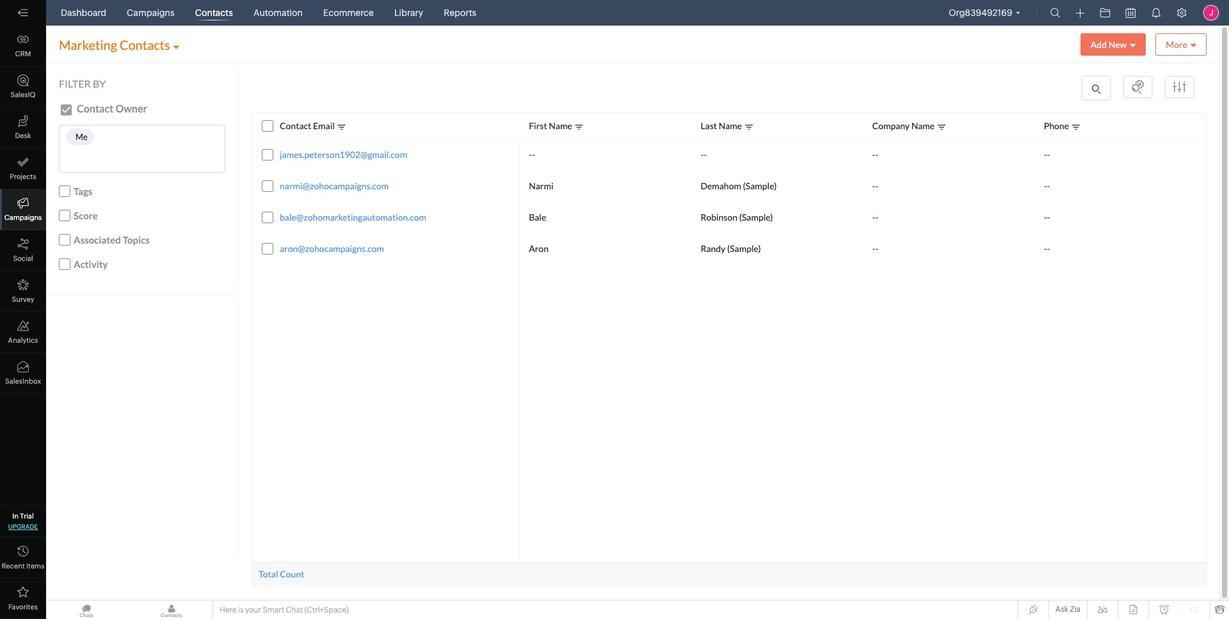 Task type: describe. For each thing, give the bounding box(es) containing it.
1 horizontal spatial campaigns link
[[122, 0, 180, 26]]

quick actions image
[[1076, 8, 1085, 18]]

zia
[[1070, 606, 1081, 615]]

here
[[220, 606, 237, 615]]

in trial upgrade
[[8, 513, 38, 531]]

is
[[238, 606, 244, 615]]

contacts image
[[131, 602, 212, 620]]

notifications image
[[1151, 8, 1162, 18]]

projects link
[[0, 149, 46, 190]]

salesinbox
[[5, 378, 41, 385]]

crm link
[[0, 26, 46, 67]]

smart
[[263, 606, 284, 615]]

chats image
[[46, 602, 127, 620]]

ask zia
[[1056, 606, 1081, 615]]

search image
[[1050, 8, 1061, 18]]

crm
[[15, 50, 31, 58]]

recent items
[[2, 563, 44, 571]]

library
[[394, 8, 423, 18]]

analytics
[[8, 337, 38, 345]]

items
[[26, 563, 44, 571]]

projects
[[10, 173, 36, 181]]

favorites
[[8, 604, 38, 612]]

upgrade
[[8, 524, 38, 531]]

contacts
[[195, 8, 233, 18]]

here is your smart chat (ctrl+space)
[[220, 606, 349, 615]]

dashboard link
[[56, 0, 111, 26]]

social link
[[0, 231, 46, 272]]

dashboard
[[61, 8, 106, 18]]



Task type: locate. For each thing, give the bounding box(es) containing it.
trial
[[20, 513, 34, 521]]

folder image
[[1100, 8, 1111, 18]]

ecommerce
[[323, 8, 374, 18]]

0 vertical spatial campaigns
[[127, 8, 175, 18]]

automation
[[254, 8, 303, 18]]

chat
[[286, 606, 303, 615]]

campaigns link
[[122, 0, 180, 26], [0, 190, 46, 231]]

reports
[[444, 8, 477, 18]]

campaigns up social link
[[4, 214, 42, 222]]

campaigns
[[127, 8, 175, 18], [4, 214, 42, 222]]

in
[[12, 513, 19, 521]]

salesiq
[[11, 91, 35, 99]]

desk link
[[0, 108, 46, 149]]

ecommerce link
[[318, 0, 379, 26]]

campaigns link left contacts
[[122, 0, 180, 26]]

1 vertical spatial campaigns
[[4, 214, 42, 222]]

calendar image
[[1126, 8, 1136, 18]]

org839492169
[[949, 8, 1013, 18]]

library link
[[389, 0, 429, 26]]

reports link
[[439, 0, 482, 26]]

survey
[[12, 296, 34, 304]]

social
[[13, 255, 33, 263]]

configure settings image
[[1177, 8, 1187, 18]]

your
[[245, 606, 261, 615]]

contacts link
[[190, 0, 238, 26]]

recent
[[2, 563, 25, 571]]

campaigns left contacts
[[127, 8, 175, 18]]

(ctrl+space)
[[305, 606, 349, 615]]

salesiq link
[[0, 67, 46, 108]]

desk
[[15, 132, 31, 140]]

analytics link
[[0, 312, 46, 353]]

survey link
[[0, 272, 46, 312]]

0 vertical spatial campaigns link
[[122, 0, 180, 26]]

1 horizontal spatial campaigns
[[127, 8, 175, 18]]

ask
[[1056, 606, 1069, 615]]

campaigns link down projects
[[0, 190, 46, 231]]

0 horizontal spatial campaigns
[[4, 214, 42, 222]]

salesinbox link
[[0, 353, 46, 394]]

0 horizontal spatial campaigns link
[[0, 190, 46, 231]]

1 vertical spatial campaigns link
[[0, 190, 46, 231]]

automation link
[[248, 0, 308, 26]]



Task type: vqa. For each thing, say whether or not it's contained in the screenshot.
listed
no



